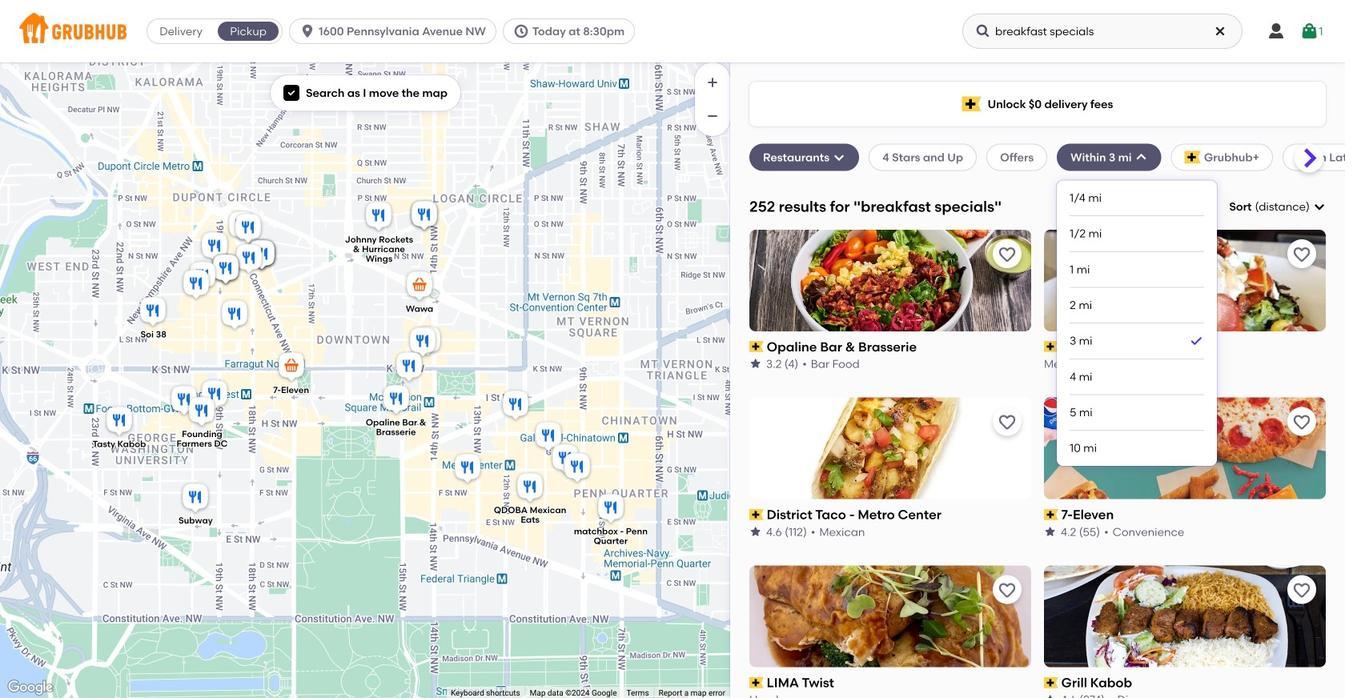 Task type: locate. For each thing, give the bounding box(es) containing it.
svg image
[[1300, 22, 1319, 41], [975, 23, 991, 39], [1214, 25, 1227, 38], [1313, 200, 1326, 213]]

teashi image
[[199, 230, 231, 265]]

coco lezzone logo image
[[1044, 230, 1326, 331]]

grill kabob image
[[412, 324, 444, 359]]

founding farmers dc image
[[186, 395, 218, 430]]

coco lezzone image
[[393, 350, 425, 385]]

option
[[1070, 323, 1204, 359]]

map region
[[0, 62, 730, 698]]

andy's pizza foggy bottom image
[[168, 384, 200, 419]]

None field
[[1229, 199, 1326, 215]]

corner burger image
[[246, 238, 278, 273]]

qdoba mexican eats image
[[514, 471, 546, 506]]

list box
[[1070, 181, 1204, 466]]

rewind taco image
[[246, 238, 278, 273]]

subscription pass image
[[749, 341, 764, 352]]

umaya dc image
[[532, 420, 564, 455]]

main navigation navigation
[[0, 0, 1345, 62]]

subscription pass image
[[1044, 341, 1058, 352], [749, 509, 764, 520], [1044, 509, 1058, 520], [749, 677, 764, 688], [1044, 677, 1058, 688]]

1 vertical spatial grubhub plus flag logo image
[[1185, 151, 1201, 164]]

matchbox - penn quarter image
[[595, 492, 627, 527]]

sweet tooth image
[[246, 238, 278, 273]]

rewind diner image
[[246, 238, 278, 273]]

tokyo pearl image
[[232, 211, 264, 247]]

0 horizontal spatial grubhub plus flag logo image
[[962, 96, 981, 112]]

the smith - penn quarter - (901 f st nw) image
[[561, 451, 593, 486]]

star icon image
[[749, 358, 762, 370], [749, 526, 762, 538], [1044, 526, 1057, 538], [1044, 694, 1057, 698]]

7 eleven image
[[275, 350, 307, 385]]

toryumon japanese house image
[[199, 378, 231, 413]]

grubhub plus flag logo image
[[962, 96, 981, 112], [1185, 151, 1201, 164]]

pisco y nazca ceviche gastrobar- washington d.c. image
[[219, 298, 251, 333]]

sauf haus dc image
[[233, 242, 265, 277]]

lima twist image
[[407, 325, 439, 360]]

tasty kabob image
[[103, 404, 135, 440]]

svg image
[[1267, 22, 1286, 41], [300, 23, 316, 39], [513, 23, 529, 39], [287, 88, 296, 98], [833, 151, 846, 164], [1135, 151, 1148, 164]]



Task type: vqa. For each thing, say whether or not it's contained in the screenshot.
Ive
no



Task type: describe. For each thing, give the bounding box(es) containing it.
district taco - metro center logo image
[[749, 398, 1031, 499]]

soi 38 image
[[137, 295, 169, 330]]

bad ass breakfast burritos image
[[210, 252, 242, 287]]

the halal guys (dupont circle, dc) image
[[226, 209, 258, 244]]

pines of florence image
[[187, 259, 219, 295]]

gursha ethiopian cuisine image
[[180, 267, 212, 303]]

takara 14 image
[[408, 199, 440, 234]]

sushi aoi image
[[500, 388, 532, 424]]

wawa image
[[404, 269, 436, 304]]

lima twist logo image
[[749, 566, 1031, 667]]

1 horizontal spatial grubhub plus flag logo image
[[1185, 151, 1201, 164]]

0 vertical spatial grubhub plus flag logo image
[[962, 96, 981, 112]]

johnny rockets & hurricane wings image
[[363, 199, 395, 235]]

opaline bar & brasserie logo image
[[749, 230, 1031, 331]]

subscription pass image for lima twist logo
[[749, 677, 764, 688]]

district taco - metro center image
[[452, 452, 484, 487]]

opaline bar & brasserie image
[[380, 383, 412, 418]]

the impossible shop image
[[210, 252, 242, 287]]

google image
[[4, 677, 57, 698]]

dog haus biergarten image
[[210, 252, 242, 287]]

Search for food, convenience, alcohol... search field
[[962, 14, 1243, 49]]

urban roast image
[[549, 442, 581, 477]]

plus icon image
[[705, 74, 721, 90]]

minus icon image
[[705, 108, 721, 124]]

subscription pass image for coco lezzone logo
[[1044, 341, 1058, 352]]

subscription pass image for district taco - metro center logo
[[749, 509, 764, 520]]

check icon image
[[1188, 333, 1204, 349]]

ammathar image
[[408, 199, 440, 234]]

subway image
[[179, 481, 211, 516]]



